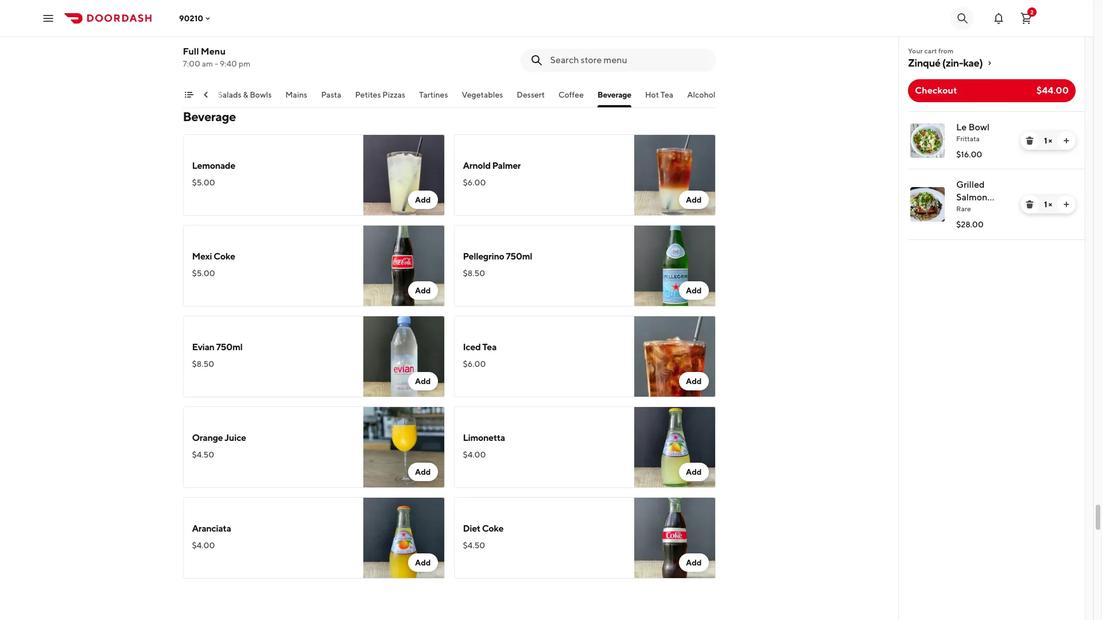 Task type: vqa. For each thing, say whether or not it's contained in the screenshot.
more
no



Task type: locate. For each thing, give the bounding box(es) containing it.
petites
[[355, 90, 381, 99]]

beverage down 'scroll menu navigation left' icon
[[183, 109, 236, 124]]

750ml for pellegrino 750ml
[[506, 251, 532, 262]]

0 vertical spatial 750ml
[[506, 251, 532, 262]]

coke right diet
[[482, 523, 504, 534]]

&
[[243, 90, 248, 99]]

1 horizontal spatial coke
[[482, 523, 504, 534]]

$4.00 down milk
[[192, 38, 215, 47]]

1 vertical spatial 1 ×
[[1044, 200, 1053, 209]]

$4.50
[[192, 450, 214, 459], [463, 541, 485, 550]]

× left add one to cart image
[[1049, 200, 1053, 209]]

0 vertical spatial ×
[[1049, 136, 1053, 145]]

salads & bowls button
[[218, 89, 272, 107]]

add button for iced tea
[[679, 372, 709, 390]]

add for aranciata
[[415, 558, 431, 567]]

$4.00 down aranciata at the bottom
[[192, 541, 215, 550]]

1 vertical spatial coke
[[482, 523, 504, 534]]

beverage
[[598, 90, 632, 99], [183, 109, 236, 124]]

2 1 from the top
[[1044, 200, 1047, 209]]

$6.00 down arnold
[[463, 178, 486, 187]]

2 button
[[1015, 7, 1038, 30]]

add for diet coke
[[686, 558, 702, 567]]

1 horizontal spatial tea
[[661, 90, 674, 99]]

$6.00 for arnold
[[463, 178, 486, 187]]

vegetables button
[[462, 89, 503, 107]]

2 $6.00 from the top
[[463, 359, 486, 369]]

full
[[183, 46, 199, 57]]

1 × right remove item from cart image
[[1044, 136, 1053, 145]]

add button for pellegrino 750ml
[[679, 281, 709, 300]]

$4.00 for milk glass
[[192, 38, 215, 47]]

0 horizontal spatial $8.50
[[192, 359, 214, 369]]

mexi coke
[[192, 251, 235, 262]]

$8.50 down evian
[[192, 359, 214, 369]]

$5.00 down mexi
[[192, 269, 215, 278]]

kae)
[[963, 57, 983, 69]]

lemonade image
[[363, 134, 445, 216]]

$4.50 down diet
[[463, 541, 485, 550]]

diet coke
[[463, 523, 504, 534]]

beverage down item search search box
[[598, 90, 632, 99]]

salads & bowls
[[218, 90, 272, 99]]

checkout
[[915, 85, 957, 96]]

1 horizontal spatial 750ml
[[506, 251, 532, 262]]

add for orange juice
[[415, 467, 431, 477]]

1 for le bowl
[[1044, 136, 1047, 145]]

0 horizontal spatial tea
[[482, 342, 497, 353]]

pellegrino 750ml image
[[634, 225, 716, 307]]

tea for hot tea
[[661, 90, 674, 99]]

1 horizontal spatial $8.50
[[463, 269, 485, 278]]

mains button
[[286, 89, 307, 107]]

1 vertical spatial 1
[[1044, 200, 1047, 209]]

750ml right pellegrino
[[506, 251, 532, 262]]

$8.50 down pellegrino
[[463, 269, 485, 278]]

coke right mexi
[[214, 251, 235, 262]]

$8.50
[[463, 269, 485, 278], [192, 359, 214, 369]]

$4.00
[[192, 38, 215, 47], [463, 450, 486, 459], [192, 541, 215, 550]]

90210 button
[[179, 13, 213, 23]]

750ml
[[506, 251, 532, 262], [216, 342, 243, 353]]

1 vertical spatial $4.50
[[463, 541, 485, 550]]

1 horizontal spatial beverage
[[598, 90, 632, 99]]

remove item from cart image
[[1025, 136, 1035, 145]]

2 1 × from the top
[[1044, 200, 1053, 209]]

0 vertical spatial $6.00
[[463, 178, 486, 187]]

$5.00 for mexi coke
[[192, 269, 215, 278]]

le
[[957, 122, 967, 133]]

1 1 from the top
[[1044, 136, 1047, 145]]

add button
[[408, 191, 438, 209], [679, 191, 709, 209], [408, 281, 438, 300], [679, 281, 709, 300], [408, 372, 438, 390], [679, 372, 709, 390], [408, 463, 438, 481], [679, 463, 709, 481], [408, 554, 438, 572], [679, 554, 709, 572]]

2 $5.00 from the top
[[192, 269, 215, 278]]

2 items, open order cart image
[[1020, 11, 1034, 25]]

tea right iced
[[482, 342, 497, 353]]

$4.00 for aranciata
[[192, 541, 215, 550]]

× left add one to cart icon
[[1049, 136, 1053, 145]]

1 × right remove item from cart icon
[[1044, 200, 1053, 209]]

arnold palmer
[[463, 160, 521, 171]]

9:40
[[220, 59, 237, 68]]

Item Search search field
[[550, 54, 707, 67]]

1 right remove item from cart image
[[1044, 136, 1047, 145]]

1 vertical spatial 750ml
[[216, 342, 243, 353]]

diet
[[463, 523, 481, 534]]

add for evian 750ml
[[415, 377, 431, 386]]

0 vertical spatial $8.50
[[463, 269, 485, 278]]

0 vertical spatial coke
[[214, 251, 235, 262]]

1 right remove item from cart icon
[[1044, 200, 1047, 209]]

0 horizontal spatial $4.50
[[192, 450, 214, 459]]

1 ×
[[1044, 136, 1053, 145], [1044, 200, 1053, 209]]

$4.00 for limonetta
[[463, 450, 486, 459]]

coffee button
[[559, 89, 584, 107]]

orange juice
[[192, 432, 246, 443]]

plate
[[957, 204, 978, 215]]

your cart from
[[908, 47, 954, 55]]

your
[[908, 47, 923, 55]]

monaco coffee (12oz bag) image
[[634, 0, 716, 76]]

1 vertical spatial ×
[[1049, 200, 1053, 209]]

1 vertical spatial tea
[[482, 342, 497, 353]]

0 vertical spatial $4.50
[[192, 450, 214, 459]]

0 horizontal spatial 750ml
[[216, 342, 243, 353]]

tea right hot
[[661, 90, 674, 99]]

tea inside hot tea button
[[661, 90, 674, 99]]

$4.50 for diet
[[463, 541, 485, 550]]

milk glass
[[192, 20, 233, 31]]

$4.00 down limonetta at left bottom
[[463, 450, 486, 459]]

0 horizontal spatial coke
[[214, 251, 235, 262]]

×
[[1049, 136, 1053, 145], [1049, 200, 1053, 209]]

1 1 × from the top
[[1044, 136, 1053, 145]]

iced tea
[[463, 342, 497, 353]]

dessert button
[[517, 89, 545, 107]]

1 × for grilled salmon plate (gf)
[[1044, 200, 1053, 209]]

$6.00 down iced
[[463, 359, 486, 369]]

dessert
[[517, 90, 545, 99]]

coke
[[214, 251, 235, 262], [482, 523, 504, 534]]

750ml right evian
[[216, 342, 243, 353]]

0 vertical spatial $5.00
[[192, 178, 215, 187]]

$5.00
[[192, 178, 215, 187], [192, 269, 215, 278]]

1 $5.00 from the top
[[192, 178, 215, 187]]

$44.00
[[1037, 85, 1069, 96]]

0 horizontal spatial beverage
[[183, 109, 236, 124]]

add for pellegrino 750ml
[[686, 286, 702, 295]]

add for limonetta
[[686, 467, 702, 477]]

$4.50 for orange
[[192, 450, 214, 459]]

mains
[[286, 90, 307, 99]]

1
[[1044, 136, 1047, 145], [1044, 200, 1047, 209]]

7:00
[[183, 59, 200, 68]]

90210
[[179, 13, 203, 23]]

palmer
[[492, 160, 521, 171]]

tea
[[661, 90, 674, 99], [482, 342, 497, 353]]

1 vertical spatial $6.00
[[463, 359, 486, 369]]

zinqué
[[908, 57, 941, 69]]

2 × from the top
[[1049, 200, 1053, 209]]

2
[[1031, 8, 1034, 15]]

add
[[415, 195, 431, 204], [686, 195, 702, 204], [415, 286, 431, 295], [686, 286, 702, 295], [415, 377, 431, 386], [686, 377, 702, 386], [415, 467, 431, 477], [686, 467, 702, 477], [415, 558, 431, 567], [686, 558, 702, 567]]

1 vertical spatial beverage
[[183, 109, 236, 124]]

0 vertical spatial tea
[[661, 90, 674, 99]]

(gf)
[[980, 204, 1000, 215]]

list
[[899, 111, 1085, 240]]

juice
[[225, 432, 246, 443]]

pasta button
[[321, 89, 341, 107]]

aranciata image
[[363, 497, 445, 579]]

1 horizontal spatial $4.50
[[463, 541, 485, 550]]

1 vertical spatial $5.00
[[192, 269, 215, 278]]

add button for arnold palmer
[[679, 191, 709, 209]]

$8.50 for pellegrino 750ml
[[463, 269, 485, 278]]

add for arnold palmer
[[686, 195, 702, 204]]

pasta
[[321, 90, 341, 99]]

bowl
[[969, 122, 990, 133]]

0 vertical spatial $4.00
[[192, 38, 215, 47]]

$5.00 down lemonade
[[192, 178, 215, 187]]

1 vertical spatial $8.50
[[192, 359, 214, 369]]

$4.50 down orange
[[192, 450, 214, 459]]

rare
[[957, 204, 971, 213]]

$6.00
[[463, 178, 486, 187], [463, 359, 486, 369]]

orange
[[192, 432, 223, 443]]

2 vertical spatial $4.00
[[192, 541, 215, 550]]

1 × from the top
[[1049, 136, 1053, 145]]

0 vertical spatial 1 ×
[[1044, 136, 1053, 145]]

salmon
[[957, 192, 988, 203]]

0 vertical spatial 1
[[1044, 136, 1047, 145]]

1 $6.00 from the top
[[463, 178, 486, 187]]

750ml for evian 750ml
[[216, 342, 243, 353]]

tartines
[[419, 90, 448, 99]]

tartines button
[[419, 89, 448, 107]]

add button for aranciata
[[408, 554, 438, 572]]

1 vertical spatial $4.00
[[463, 450, 486, 459]]

arnold palmer image
[[634, 134, 716, 216]]

iced tea image
[[634, 316, 716, 397]]



Task type: describe. For each thing, give the bounding box(es) containing it.
(zin-
[[943, 57, 963, 69]]

evian 750ml
[[192, 342, 243, 353]]

show menu categories image
[[184, 90, 193, 99]]

le bowl frittata
[[957, 122, 990, 143]]

tea for iced tea
[[482, 342, 497, 353]]

aranciata
[[192, 523, 231, 534]]

limonetta image
[[634, 407, 716, 488]]

menu
[[201, 46, 226, 57]]

evian 750ml image
[[363, 316, 445, 397]]

cart
[[925, 47, 937, 55]]

add one to cart image
[[1062, 200, 1071, 209]]

orange juice image
[[363, 407, 445, 488]]

remove item from cart image
[[1025, 200, 1035, 209]]

pellegrino
[[463, 251, 504, 262]]

alcohol
[[687, 90, 716, 99]]

1 for grilled salmon plate (gf)
[[1044, 200, 1047, 209]]

lemonade
[[192, 160, 235, 171]]

add button for evian 750ml
[[408, 372, 438, 390]]

0 vertical spatial beverage
[[598, 90, 632, 99]]

grilled
[[957, 179, 985, 190]]

pizzas
[[383, 90, 405, 99]]

iced
[[463, 342, 481, 353]]

-
[[215, 59, 218, 68]]

pm
[[239, 59, 250, 68]]

$6.00 for iced
[[463, 359, 486, 369]]

le bowl image
[[911, 123, 945, 158]]

add one to cart image
[[1062, 136, 1071, 145]]

scroll menu navigation left image
[[201, 90, 210, 99]]

zinqué (zin-kae) link
[[908, 56, 1076, 70]]

add button for diet coke
[[679, 554, 709, 572]]

$16.00
[[957, 150, 983, 159]]

frittata
[[957, 134, 980, 143]]

add button for limonetta
[[679, 463, 709, 481]]

add for lemonade
[[415, 195, 431, 204]]

coke for diet coke
[[482, 523, 504, 534]]

alcohol button
[[687, 89, 716, 107]]

× for le bowl
[[1049, 136, 1053, 145]]

vegetables
[[462, 90, 503, 99]]

$5.00 for lemonade
[[192, 178, 215, 187]]

zinqué (zin-kae)
[[908, 57, 983, 69]]

add button for lemonade
[[408, 191, 438, 209]]

notification bell image
[[992, 11, 1006, 25]]

mexi coke image
[[363, 225, 445, 307]]

limonetta
[[463, 432, 505, 443]]

hot tea
[[645, 90, 674, 99]]

coffee
[[559, 90, 584, 99]]

add for iced tea
[[686, 377, 702, 386]]

grilled salmon plate (gf)
[[957, 179, 1000, 215]]

arnold
[[463, 160, 491, 171]]

grilled salmon plate (gf) image
[[911, 187, 945, 222]]

am
[[202, 59, 213, 68]]

add for mexi coke
[[415, 286, 431, 295]]

mexi
[[192, 251, 212, 262]]

milk
[[192, 20, 210, 31]]

add button for orange juice
[[408, 463, 438, 481]]

bowls
[[250, 90, 272, 99]]

glass
[[211, 20, 233, 31]]

petites pizzas
[[355, 90, 405, 99]]

hot tea button
[[645, 89, 674, 107]]

petites pizzas button
[[355, 89, 405, 107]]

add button for mexi coke
[[408, 281, 438, 300]]

diet coke image
[[634, 497, 716, 579]]

open menu image
[[41, 11, 55, 25]]

coke for mexi coke
[[214, 251, 235, 262]]

salads
[[218, 90, 242, 99]]

$8.50 for evian 750ml
[[192, 359, 214, 369]]

$28.00
[[957, 220, 984, 229]]

pellegrino 750ml
[[463, 251, 532, 262]]

1 × for le bowl
[[1044, 136, 1053, 145]]

from
[[939, 47, 954, 55]]

list containing le bowl
[[899, 111, 1085, 240]]

hot
[[645, 90, 659, 99]]

× for grilled salmon plate (gf)
[[1049, 200, 1053, 209]]

evian
[[192, 342, 215, 353]]

full menu 7:00 am - 9:40 pm
[[183, 46, 250, 68]]



